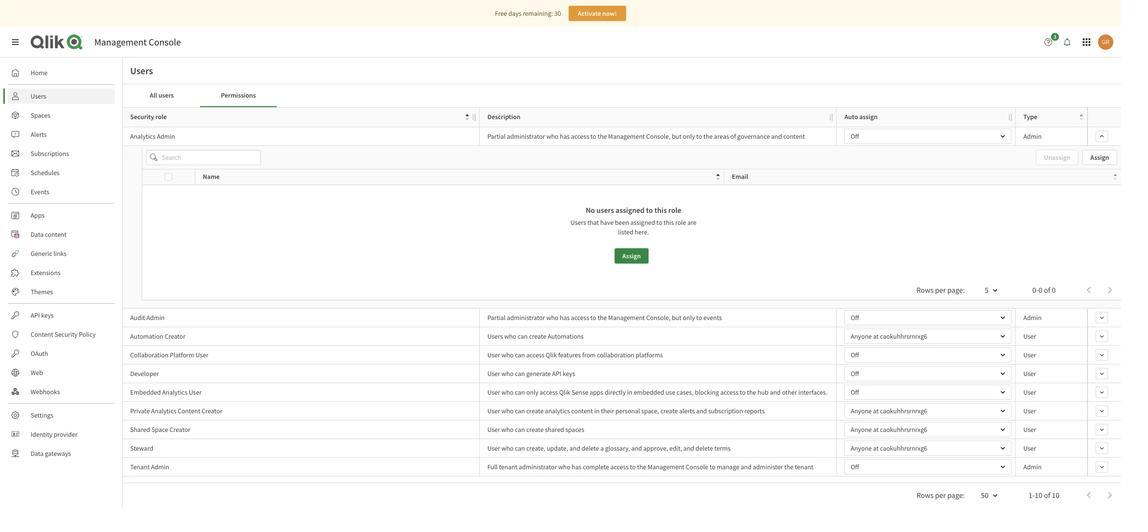 Task type: describe. For each thing, give the bounding box(es) containing it.
1 vertical spatial console
[[686, 463, 709, 472]]

3 off from the top
[[851, 351, 860, 360]]

user who can only access qlik sense apps directly in embedded use cases, blocking access to the hub and other interfaces. element
[[488, 388, 833, 398]]

now!
[[603, 9, 617, 18]]

only for the
[[683, 132, 695, 141]]

who for api
[[502, 370, 514, 378]]

have
[[601, 218, 614, 227]]

per for 50
[[936, 491, 946, 500]]

but for events
[[672, 314, 682, 322]]

can for analytics
[[515, 407, 525, 416]]

analytics for private
[[151, 407, 177, 416]]

1 horizontal spatial keys
[[563, 370, 576, 378]]

administrator for partial administrator who has access to the management console, but only to events
[[507, 314, 545, 322]]

1 vertical spatial api
[[552, 370, 562, 378]]

2 vertical spatial administrator
[[519, 463, 557, 472]]

close sidebar menu image
[[11, 38, 19, 46]]

1 vertical spatial this
[[664, 218, 674, 227]]

admin down 0-
[[1024, 314, 1042, 322]]

rows for 50
[[917, 491, 934, 500]]

all users button
[[124, 84, 200, 107]]

who for analytics
[[502, 407, 514, 416]]

their
[[601, 407, 615, 416]]

0 horizontal spatial assign
[[623, 252, 641, 261]]

caokuhhrsrnrxg6 for user who can create shared spaces
[[881, 426, 928, 434]]

and right governance
[[772, 132, 783, 141]]

users for all
[[159, 91, 174, 100]]

1-
[[1029, 491, 1035, 500]]

1 vertical spatial role
[[669, 205, 682, 215]]

anyone at caokuhhrsrnrxg6 for user who can create analytics content in their personal space, create alerts and subscription reports
[[851, 407, 928, 416]]

data content link
[[8, 227, 115, 242]]

oauth link
[[8, 346, 115, 362]]

identity
[[31, 431, 52, 439]]

off field for cases,
[[845, 385, 1012, 400]]

events
[[704, 314, 722, 322]]

analytics for embedded
[[162, 388, 188, 397]]

off field for the
[[845, 129, 1012, 144]]

auto
[[845, 113, 859, 121]]

who for update,
[[502, 444, 514, 453]]

1-10 of 10
[[1029, 491, 1060, 500]]

admin up 1-
[[1024, 463, 1042, 472]]

free days remaining: 30
[[495, 9, 561, 18]]

name button
[[203, 171, 720, 184]]

subscriptions link
[[8, 146, 115, 161]]

who for access
[[502, 388, 514, 397]]

spaces
[[31, 111, 50, 120]]

admin right audit on the left bottom of page
[[147, 314, 165, 322]]

here.
[[635, 228, 649, 237]]

can for api
[[515, 370, 525, 378]]

50 button
[[970, 488, 1005, 505]]

manage
[[717, 463, 740, 472]]

2 10 from the left
[[1053, 491, 1060, 500]]

and right manage
[[741, 463, 752, 472]]

4 off field from the top
[[845, 366, 1012, 382]]

audit admin
[[130, 314, 165, 322]]

apps
[[31, 211, 45, 220]]

security inside content security policy link
[[55, 330, 78, 339]]

extensions link
[[8, 265, 115, 281]]

home link
[[8, 65, 115, 80]]

admin down security role at left top
[[157, 132, 175, 141]]

policy
[[79, 330, 96, 339]]

users who can create automations
[[488, 332, 584, 341]]

has for partial administrator who has access to the management console, but only to events
[[560, 314, 570, 322]]

caokuhhrsrnrxg6 for users who can create automations
[[881, 332, 928, 341]]

update,
[[547, 444, 568, 453]]

greg robinson image
[[1099, 34, 1114, 50]]

sense
[[572, 388, 589, 397]]

page: for 5
[[948, 285, 965, 295]]

create left alerts
[[661, 407, 678, 416]]

0 vertical spatial creator
[[165, 332, 185, 341]]

anyone for user who can create analytics content in their personal space, create alerts and subscription reports
[[851, 407, 872, 416]]

embedded analytics user
[[130, 388, 202, 397]]

qlik inside 'element'
[[560, 388, 571, 397]]

50
[[982, 491, 989, 500]]

2 vertical spatial role
[[676, 218, 687, 227]]

of for 5
[[1045, 285, 1051, 295]]

who for shared
[[502, 426, 514, 434]]

0 vertical spatial analytics
[[130, 132, 156, 141]]

and right the update,
[[570, 444, 581, 453]]

subscription
[[709, 407, 744, 416]]

private analytics content creator
[[130, 407, 222, 416]]

full tenant administrator who has complete access to the management console to manage and administer the tenant element
[[488, 463, 833, 472]]

anyone for users who can create automations
[[851, 332, 872, 341]]

developer
[[130, 370, 159, 378]]

content security policy
[[31, 330, 96, 339]]

5
[[985, 285, 989, 295]]

free
[[495, 9, 507, 18]]

console, for events
[[647, 314, 671, 322]]

0-
[[1033, 285, 1039, 295]]

off for cases,
[[851, 388, 860, 397]]

partial administrator who has access to the management console, but only to events
[[488, 314, 722, 322]]

been
[[615, 218, 629, 227]]

0-0 of 0
[[1033, 285, 1056, 295]]

off for the
[[851, 132, 860, 141]]

web
[[31, 369, 43, 377]]

user who can generate api keys
[[488, 370, 576, 378]]

generic
[[31, 250, 52, 258]]

content security policy link
[[8, 327, 115, 342]]

0 vertical spatial qlik
[[546, 351, 557, 360]]

collaboration platform user
[[130, 351, 208, 360]]

links
[[53, 250, 67, 258]]

caokuhhrsrnrxg6 for user who can create, update, and delete a glossary, and approve, edit, and delete terms
[[881, 444, 928, 453]]

that
[[588, 218, 599, 227]]

data for data content
[[31, 230, 44, 239]]

can for automations
[[518, 332, 528, 341]]

platforms
[[636, 351, 663, 360]]

collaboration
[[130, 351, 169, 360]]

themes
[[31, 288, 53, 296]]

user who can only access qlik sense apps directly in embedded use cases, blocking access to the hub and other interfaces.
[[488, 388, 828, 397]]

at for users who can create automations
[[874, 332, 879, 341]]

automation
[[130, 332, 163, 341]]

user inside 'element'
[[488, 388, 500, 397]]

anyone for user who can create, update, and delete a glossary, and approve, edit, and delete terms
[[851, 444, 872, 453]]

navigation pane element
[[0, 61, 122, 466]]

management console
[[94, 36, 181, 48]]

personal
[[616, 407, 640, 416]]

1 horizontal spatial content
[[572, 407, 593, 416]]

days
[[509, 9, 522, 18]]

caokuhhrsrnrxg6 for user who can create analytics content in their personal space, create alerts and subscription reports
[[881, 407, 928, 416]]

governance
[[738, 132, 770, 141]]

1 vertical spatial content
[[178, 407, 200, 416]]

analytics admin
[[130, 132, 175, 141]]

steward
[[130, 444, 153, 453]]

off for manage
[[851, 463, 860, 472]]

can for qlik
[[515, 351, 525, 360]]

alerts
[[680, 407, 695, 416]]

automations
[[548, 332, 584, 341]]

1 delete from the left
[[582, 444, 599, 453]]

web link
[[8, 365, 115, 381]]

content inside content security policy link
[[31, 330, 53, 339]]

can for access
[[515, 388, 525, 397]]

partial administrator who has access to the management console, but only to the areas of governance and content
[[488, 132, 806, 141]]

generate
[[527, 370, 551, 378]]

the inside 'element'
[[747, 388, 757, 397]]

security inside security role button
[[130, 113, 154, 121]]

a
[[601, 444, 604, 453]]

spaces
[[566, 426, 585, 434]]

shared
[[545, 426, 564, 434]]

and right edit,
[[684, 444, 695, 453]]

0 horizontal spatial assign button
[[615, 249, 649, 264]]

no users assigned to this role users that have been assigned to this role are listed here.
[[571, 205, 697, 237]]

4 off from the top
[[851, 370, 860, 378]]



Task type: locate. For each thing, give the bounding box(es) containing it.
1 horizontal spatial content
[[178, 407, 200, 416]]

0 horizontal spatial keys
[[41, 311, 54, 320]]

3 caokuhhrsrnrxg6 from the top
[[881, 426, 928, 434]]

name
[[203, 173, 220, 181]]

0 vertical spatial in
[[627, 388, 633, 397]]

1 vertical spatial rows
[[917, 491, 934, 500]]

0 vertical spatial per
[[936, 285, 946, 295]]

full tenant administrator who has complete access to the management console to manage and administer the tenant
[[488, 463, 814, 472]]

0 horizontal spatial content
[[45, 230, 67, 239]]

4 anyone at caokuhhrsrnrxg6 from the top
[[851, 444, 928, 453]]

1 rows from the top
[[917, 285, 934, 295]]

1 vertical spatial of
[[1045, 285, 1051, 295]]

collaboration
[[597, 351, 635, 360]]

type
[[1024, 113, 1038, 121]]

tab list
[[124, 84, 1121, 107]]

1 vertical spatial assign
[[623, 252, 641, 261]]

0 vertical spatial page:
[[948, 285, 965, 295]]

assigned up 'been'
[[616, 205, 645, 215]]

api inside navigation pane element
[[31, 311, 40, 320]]

analytics down security role at left top
[[130, 132, 156, 141]]

use
[[666, 388, 676, 397]]

per
[[936, 285, 946, 295], [936, 491, 946, 500]]

2 caokuhhrsrnrxg6 from the top
[[881, 407, 928, 416]]

1 off field from the top
[[845, 129, 1012, 144]]

0 horizontal spatial in
[[595, 407, 600, 416]]

1 horizontal spatial users
[[597, 205, 614, 215]]

all users
[[150, 91, 174, 100]]

but left events
[[672, 314, 682, 322]]

who for automations
[[505, 332, 517, 341]]

interfaces.
[[799, 388, 828, 397]]

glossary,
[[606, 444, 630, 453]]

tenant
[[130, 463, 150, 472]]

only inside 'element'
[[527, 388, 539, 397]]

0 vertical spatial of
[[731, 132, 736, 141]]

2 rows from the top
[[917, 491, 934, 500]]

2 anyone from the top
[[851, 407, 872, 416]]

listed
[[619, 228, 634, 237]]

0 vertical spatial users
[[159, 91, 174, 100]]

partial for partial administrator who has access to the management console, but only to the areas of governance and content
[[488, 132, 506, 141]]

embedded
[[634, 388, 665, 397]]

approve,
[[644, 444, 669, 453]]

3
[[1054, 33, 1057, 40]]

create up user who can create shared spaces
[[527, 407, 544, 416]]

administrator down create,
[[519, 463, 557, 472]]

anyone at caokuhhrsrnrxg6 for user who can create, update, and delete a glossary, and approve, edit, and delete terms
[[851, 444, 928, 453]]

and inside 'element'
[[770, 388, 781, 397]]

analytics down 'embedded analytics user'
[[151, 407, 177, 416]]

rows per page: left "50"
[[917, 491, 965, 500]]

no
[[586, 205, 595, 215]]

apps link
[[8, 208, 115, 223]]

0 vertical spatial keys
[[41, 311, 54, 320]]

4 anyone at caokuhhrsrnrxg6 field from the top
[[845, 441, 1012, 456]]

3 anyone from the top
[[851, 426, 872, 434]]

features
[[559, 351, 581, 360]]

security role button
[[130, 111, 469, 124]]

to inside 'element'
[[740, 388, 746, 397]]

1 rows per page: from the top
[[917, 285, 965, 295]]

2 0 from the left
[[1053, 285, 1056, 295]]

analytics
[[545, 407, 570, 416]]

6 off field from the top
[[845, 460, 1012, 475]]

shared
[[130, 426, 150, 434]]

1 at from the top
[[874, 332, 879, 341]]

content right governance
[[784, 132, 806, 141]]

themes link
[[8, 285, 115, 300]]

but for the
[[672, 132, 682, 141]]

at for user who can create analytics content in their personal space, create alerts and subscription reports
[[874, 407, 879, 416]]

0 vertical spatial console
[[149, 36, 181, 48]]

Off field
[[845, 129, 1012, 144], [845, 310, 1012, 326], [845, 348, 1012, 363], [845, 366, 1012, 382], [845, 385, 1012, 400], [845, 460, 1012, 475]]

and left approve,
[[632, 444, 642, 453]]

user
[[1024, 332, 1037, 341], [196, 351, 208, 360], [488, 351, 500, 360], [1024, 351, 1037, 360], [488, 370, 500, 378], [1024, 370, 1037, 378], [189, 388, 202, 397], [488, 388, 500, 397], [1024, 388, 1037, 397], [488, 407, 500, 416], [1024, 407, 1037, 416], [488, 426, 500, 434], [1024, 426, 1037, 434], [488, 444, 500, 453], [1024, 444, 1037, 453]]

1 vertical spatial but
[[672, 314, 682, 322]]

at
[[874, 332, 879, 341], [874, 407, 879, 416], [874, 426, 879, 434], [874, 444, 879, 453]]

1 10 from the left
[[1035, 491, 1043, 500]]

api right generate
[[552, 370, 562, 378]]

rows per page:
[[917, 285, 965, 295], [917, 491, 965, 500]]

embedded
[[130, 388, 161, 397]]

this
[[655, 205, 667, 215], [664, 218, 674, 227]]

content up links
[[45, 230, 67, 239]]

can for shared
[[515, 426, 525, 434]]

of right areas
[[731, 132, 736, 141]]

blocking
[[695, 388, 719, 397]]

email
[[732, 173, 749, 181]]

create for automations
[[529, 332, 547, 341]]

2 anyone at caokuhhrsrnrxg6 from the top
[[851, 407, 928, 416]]

2 vertical spatial analytics
[[151, 407, 177, 416]]

administrator for partial administrator who has access to the management console, but only to the areas of governance and content
[[507, 132, 545, 141]]

only for events
[[683, 314, 695, 322]]

space
[[152, 426, 168, 434]]

automation creator
[[130, 332, 185, 341]]

3 button
[[1041, 33, 1062, 50]]

at for user who can create shared spaces
[[874, 426, 879, 434]]

2 console, from the top
[[647, 314, 671, 322]]

api down themes
[[31, 311, 40, 320]]

data gateways link
[[8, 446, 115, 462]]

5 off field from the top
[[845, 385, 1012, 400]]

1 tenant from the left
[[499, 463, 518, 472]]

delete left the terms
[[696, 444, 714, 453]]

2 rows per page: from the top
[[917, 491, 965, 500]]

data down apps
[[31, 230, 44, 239]]

rows per page: for 50
[[917, 491, 965, 500]]

users inside navigation pane element
[[31, 92, 46, 101]]

0 horizontal spatial delete
[[582, 444, 599, 453]]

1 vertical spatial per
[[936, 491, 946, 500]]

only down user who can generate api keys
[[527, 388, 539, 397]]

administrator
[[507, 132, 545, 141], [507, 314, 545, 322], [519, 463, 557, 472]]

1 vertical spatial qlik
[[560, 388, 571, 397]]

user who can access qlik features from collaboration platforms
[[488, 351, 663, 360]]

who inside 'element'
[[502, 388, 514, 397]]

hub
[[758, 388, 769, 397]]

1 partial from the top
[[488, 132, 506, 141]]

off for events
[[851, 314, 860, 322]]

1 vertical spatial assigned
[[631, 218, 656, 227]]

settings
[[31, 411, 53, 420]]

and right alerts
[[697, 407, 707, 416]]

Search text field
[[146, 150, 261, 165]]

0 vertical spatial content
[[784, 132, 806, 141]]

0 horizontal spatial 10
[[1035, 491, 1043, 500]]

anyone at caokuhhrsrnrxg6 field for user who can create analytics content in their personal space, create alerts and subscription reports
[[845, 404, 1012, 419]]

2 page: from the top
[[948, 491, 965, 500]]

6 off from the top
[[851, 463, 860, 472]]

1 vertical spatial content
[[45, 230, 67, 239]]

1 horizontal spatial console
[[686, 463, 709, 472]]

content down 'embedded analytics user'
[[178, 407, 200, 416]]

partial administrator who has access to the management console, but only to the areas of governance and content element
[[488, 132, 833, 141]]

0 vertical spatial this
[[655, 205, 667, 215]]

areas
[[714, 132, 730, 141]]

0 vertical spatial rows per page:
[[917, 285, 965, 295]]

1 anyone at caokuhhrsrnrxg6 field from the top
[[845, 329, 1012, 344]]

per left "50"
[[936, 491, 946, 500]]

0 vertical spatial administrator
[[507, 132, 545, 141]]

create up create,
[[527, 426, 544, 434]]

anyone at caokuhhrsrnrxg6 field for user who can create, update, and delete a glossary, and approve, edit, and delete terms
[[845, 441, 1012, 456]]

api keys
[[31, 311, 54, 320]]

1 vertical spatial console,
[[647, 314, 671, 322]]

role inside button
[[155, 113, 167, 121]]

2 off from the top
[[851, 314, 860, 322]]

1 anyone from the top
[[851, 332, 872, 341]]

3 anyone at caokuhhrsrnrxg6 from the top
[[851, 426, 928, 434]]

0 vertical spatial api
[[31, 311, 40, 320]]

who for qlik
[[502, 351, 514, 360]]

0 vertical spatial only
[[683, 132, 695, 141]]

1 horizontal spatial assign
[[1091, 153, 1110, 162]]

only left areas
[[683, 132, 695, 141]]

edit,
[[670, 444, 683, 453]]

and right hub
[[770, 388, 781, 397]]

other
[[782, 388, 798, 397]]

3 anyone at caokuhhrsrnrxg6 field from the top
[[845, 422, 1012, 438]]

keys inside navigation pane element
[[41, 311, 54, 320]]

2 data from the top
[[31, 450, 44, 458]]

admin right "tenant"
[[151, 463, 169, 472]]

2 anyone at caokuhhrsrnrxg6 field from the top
[[845, 404, 1012, 419]]

1 vertical spatial assign button
[[615, 249, 649, 264]]

data content
[[31, 230, 67, 239]]

events
[[31, 188, 49, 196]]

qlik left sense at the right bottom
[[560, 388, 571, 397]]

1 vertical spatial in
[[595, 407, 600, 416]]

5 off from the top
[[851, 388, 860, 397]]

0 vertical spatial data
[[31, 230, 44, 239]]

0 vertical spatial assign button
[[1083, 150, 1118, 165]]

3 at from the top
[[874, 426, 879, 434]]

1 horizontal spatial security
[[130, 113, 154, 121]]

are
[[688, 218, 697, 227]]

auto assign
[[845, 113, 878, 121]]

in
[[627, 388, 633, 397], [595, 407, 600, 416]]

2 vertical spatial only
[[527, 388, 539, 397]]

0 vertical spatial rows
[[917, 285, 934, 295]]

only left events
[[683, 314, 695, 322]]

1 vertical spatial page:
[[948, 491, 965, 500]]

has for partial administrator who has access to the management console, but only to the areas of governance and content
[[560, 132, 570, 141]]

3 off field from the top
[[845, 348, 1012, 363]]

of for 50
[[1045, 491, 1051, 500]]

and
[[772, 132, 783, 141], [770, 388, 781, 397], [697, 407, 707, 416], [570, 444, 581, 453], [632, 444, 642, 453], [684, 444, 695, 453], [741, 463, 752, 472]]

space,
[[642, 407, 660, 416]]

0 horizontal spatial console
[[149, 36, 181, 48]]

1 vertical spatial partial
[[488, 314, 506, 322]]

management console element
[[94, 36, 181, 48]]

2 vertical spatial of
[[1045, 491, 1051, 500]]

1 horizontal spatial 0
[[1053, 285, 1056, 295]]

data down identity
[[31, 450, 44, 458]]

administrator down description
[[507, 132, 545, 141]]

1 page: from the top
[[948, 285, 965, 295]]

0 horizontal spatial 0
[[1039, 285, 1043, 295]]

1 vertical spatial creator
[[202, 407, 222, 416]]

only
[[683, 132, 695, 141], [683, 314, 695, 322], [527, 388, 539, 397]]

0 horizontal spatial content
[[31, 330, 53, 339]]

in inside 'element'
[[627, 388, 633, 397]]

can inside 'element'
[[515, 388, 525, 397]]

2 partial from the top
[[488, 314, 506, 322]]

keys down features
[[563, 370, 576, 378]]

administrator up users who can create automations
[[507, 314, 545, 322]]

tenant right full
[[499, 463, 518, 472]]

management
[[94, 36, 147, 48], [609, 132, 645, 141], [609, 314, 645, 322], [648, 463, 685, 472]]

page: left "50"
[[948, 491, 965, 500]]

access
[[571, 132, 590, 141], [571, 314, 590, 322], [527, 351, 545, 360], [540, 388, 558, 397], [721, 388, 739, 397], [611, 463, 629, 472]]

1 vertical spatial only
[[683, 314, 695, 322]]

anyone at caokuhhrsrnrxg6 for user who can create shared spaces
[[851, 426, 928, 434]]

1 data from the top
[[31, 230, 44, 239]]

0 horizontal spatial api
[[31, 311, 40, 320]]

0 vertical spatial role
[[155, 113, 167, 121]]

in right directly
[[627, 388, 633, 397]]

1 horizontal spatial 10
[[1053, 491, 1060, 500]]

delete
[[582, 444, 599, 453], [696, 444, 714, 453]]

content down api keys
[[31, 330, 53, 339]]

rows per page: left 5 popup button
[[917, 285, 965, 295]]

but left areas
[[672, 132, 682, 141]]

users right all
[[159, 91, 174, 100]]

0 vertical spatial but
[[672, 132, 682, 141]]

security
[[130, 113, 154, 121], [55, 330, 78, 339]]

1 horizontal spatial in
[[627, 388, 633, 397]]

1 horizontal spatial assign button
[[1083, 150, 1118, 165]]

anyone for user who can create shared spaces
[[851, 426, 872, 434]]

0 vertical spatial partial
[[488, 132, 506, 141]]

anyone at caokuhhrsrnrxg6 field for user who can create shared spaces
[[845, 422, 1012, 438]]

delete left a at the bottom right
[[582, 444, 599, 453]]

0 horizontal spatial users
[[159, 91, 174, 100]]

create for shared
[[527, 426, 544, 434]]

1 vertical spatial data
[[31, 450, 44, 458]]

users inside 'button'
[[159, 91, 174, 100]]

page: left 5 popup button
[[948, 285, 965, 295]]

1 horizontal spatial api
[[552, 370, 562, 378]]

administer
[[753, 463, 783, 472]]

page: for 50
[[948, 491, 965, 500]]

2 vertical spatial content
[[572, 407, 593, 416]]

tenant
[[499, 463, 518, 472], [795, 463, 814, 472]]

keys up content security policy link at the left of page
[[41, 311, 54, 320]]

off field for manage
[[845, 460, 1012, 475]]

1 vertical spatial rows per page:
[[917, 491, 965, 500]]

1 vertical spatial users
[[597, 205, 614, 215]]

assign
[[860, 113, 878, 121]]

security role
[[130, 113, 167, 121]]

1 anyone at caokuhhrsrnrxg6 from the top
[[851, 332, 928, 341]]

data for data gateways
[[31, 450, 44, 458]]

admin down "type" at right top
[[1024, 132, 1042, 141]]

2 at from the top
[[874, 407, 879, 416]]

users up have on the top right of page
[[597, 205, 614, 215]]

2 vertical spatial creator
[[170, 426, 190, 434]]

create for analytics
[[527, 407, 544, 416]]

0 horizontal spatial security
[[55, 330, 78, 339]]

per left 5 popup button
[[936, 285, 946, 295]]

1 vertical spatial has
[[560, 314, 570, 322]]

0 vertical spatial content
[[31, 330, 53, 339]]

anyone at caokuhhrsrnrxg6 field for users who can create automations
[[845, 329, 1012, 344]]

rows per page: for 5
[[917, 285, 965, 295]]

analytics up private analytics content creator
[[162, 388, 188, 397]]

users for no
[[597, 205, 614, 215]]

tenant right administer at the right
[[795, 463, 814, 472]]

4 caokuhhrsrnrxg6 from the top
[[881, 444, 928, 453]]

off field for events
[[845, 310, 1012, 326]]

30
[[555, 9, 561, 18]]

users
[[130, 65, 153, 77], [31, 92, 46, 101], [571, 218, 586, 227], [488, 332, 503, 341]]

1 horizontal spatial tenant
[[795, 463, 814, 472]]

partial down description
[[488, 132, 506, 141]]

2 tenant from the left
[[795, 463, 814, 472]]

tenant admin
[[130, 463, 169, 472]]

tab list containing all users
[[124, 84, 1121, 107]]

1 console, from the top
[[647, 132, 671, 141]]

partial for partial administrator who has access to the management console, but only to events
[[488, 314, 506, 322]]

1 caokuhhrsrnrxg6 from the top
[[881, 332, 928, 341]]

0 vertical spatial security
[[130, 113, 154, 121]]

0 horizontal spatial qlik
[[546, 351, 557, 360]]

alerts link
[[8, 127, 115, 142]]

alerts
[[31, 130, 47, 139]]

1 vertical spatial security
[[55, 330, 78, 339]]

settings link
[[8, 408, 115, 423]]

0 vertical spatial assigned
[[616, 205, 645, 215]]

partial up users who can create automations
[[488, 314, 506, 322]]

audit
[[130, 314, 145, 322]]

2 off field from the top
[[845, 310, 1012, 326]]

home
[[31, 68, 48, 77]]

can for update,
[[515, 444, 525, 453]]

users inside no users assigned to this role users that have been assigned to this role are listed here.
[[597, 205, 614, 215]]

qlik left features
[[546, 351, 557, 360]]

at for user who can create, update, and delete a glossary, and approve, edit, and delete terms
[[874, 444, 879, 453]]

0 vertical spatial has
[[560, 132, 570, 141]]

1 off from the top
[[851, 132, 860, 141]]

security up analytics admin
[[130, 113, 154, 121]]

1 0 from the left
[[1039, 285, 1043, 295]]

user who can create, update, and delete a glossary, and approve, edit, and delete terms
[[488, 444, 731, 453]]

4 anyone from the top
[[851, 444, 872, 453]]

email button
[[732, 171, 1118, 184]]

1 but from the top
[[672, 132, 682, 141]]

but
[[672, 132, 682, 141], [672, 314, 682, 322]]

content down sense at the right bottom
[[572, 407, 593, 416]]

anyone at caokuhhrsrnrxg6 for users who can create automations
[[851, 332, 928, 341]]

data gateways
[[31, 450, 71, 458]]

5 button
[[970, 282, 1005, 299]]

activate now!
[[578, 9, 617, 18]]

Anyone at caokuhhrsrnrxg6 field
[[845, 329, 1012, 344], [845, 404, 1012, 419], [845, 422, 1012, 438], [845, 441, 1012, 456]]

rows for 5
[[917, 285, 934, 295]]

schedules
[[31, 169, 59, 177]]

1 horizontal spatial qlik
[[560, 388, 571, 397]]

full
[[488, 463, 498, 472]]

4 at from the top
[[874, 444, 879, 453]]

0 horizontal spatial tenant
[[499, 463, 518, 472]]

0 vertical spatial console,
[[647, 132, 671, 141]]

assigned up here.
[[631, 218, 656, 227]]

create left automations on the bottom
[[529, 332, 547, 341]]

1 vertical spatial administrator
[[507, 314, 545, 322]]

2 vertical spatial has
[[572, 463, 582, 472]]

directly
[[605, 388, 626, 397]]

2 horizontal spatial content
[[784, 132, 806, 141]]

private
[[130, 407, 150, 416]]

apps
[[590, 388, 604, 397]]

security up oauth link at the left bottom of the page
[[55, 330, 78, 339]]

of right 0-
[[1045, 285, 1051, 295]]

from
[[583, 351, 596, 360]]

2 delete from the left
[[696, 444, 714, 453]]

0 vertical spatial assign
[[1091, 153, 1110, 162]]

terms
[[715, 444, 731, 453]]

1 vertical spatial analytics
[[162, 388, 188, 397]]

users inside no users assigned to this role users that have been assigned to this role are listed here.
[[571, 218, 586, 227]]

in left their
[[595, 407, 600, 416]]

per for 5
[[936, 285, 946, 295]]

1 horizontal spatial delete
[[696, 444, 714, 453]]

2 per from the top
[[936, 491, 946, 500]]

who
[[547, 132, 559, 141], [547, 314, 559, 322], [505, 332, 517, 341], [502, 351, 514, 360], [502, 370, 514, 378], [502, 388, 514, 397], [502, 407, 514, 416], [502, 426, 514, 434], [502, 444, 514, 453], [559, 463, 571, 472]]

cases,
[[677, 388, 694, 397]]

2 but from the top
[[672, 314, 682, 322]]

content inside navigation pane element
[[45, 230, 67, 239]]

of right 1-
[[1045, 491, 1051, 500]]

users
[[159, 91, 174, 100], [597, 205, 614, 215]]

1 per from the top
[[936, 285, 946, 295]]

webhooks
[[31, 388, 60, 397]]

console, for the
[[647, 132, 671, 141]]

can
[[518, 332, 528, 341], [515, 351, 525, 360], [515, 370, 525, 378], [515, 388, 525, 397], [515, 407, 525, 416], [515, 426, 525, 434], [515, 444, 525, 453]]

1 vertical spatial keys
[[563, 370, 576, 378]]



Task type: vqa. For each thing, say whether or not it's contained in the screenshot.


